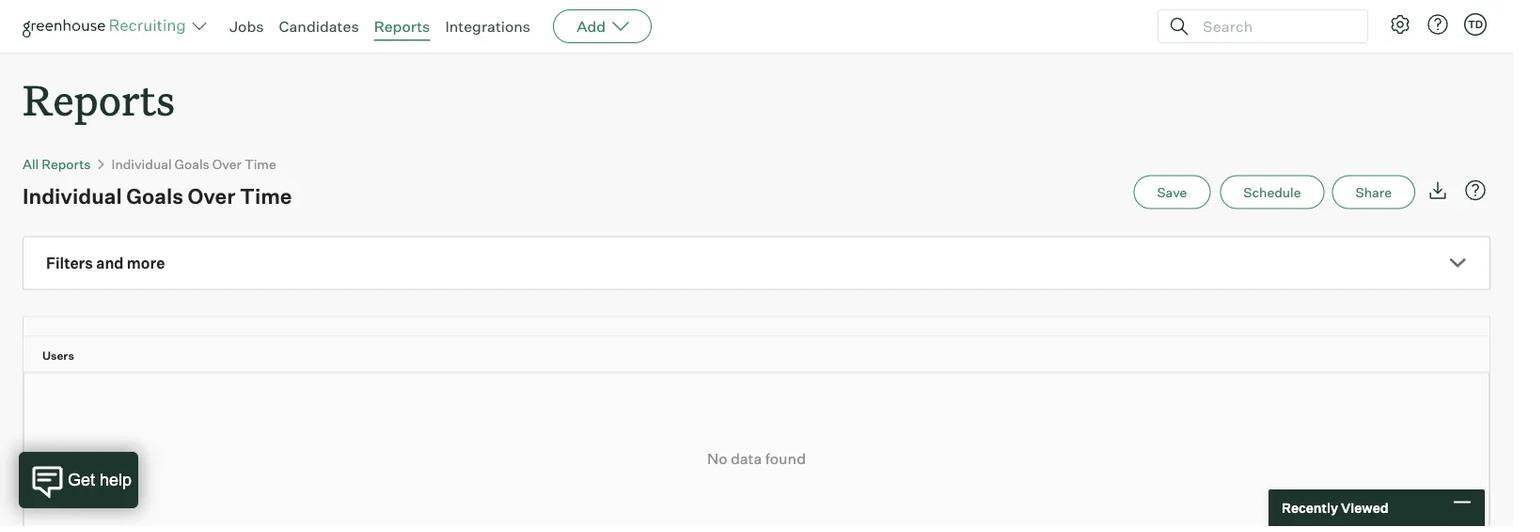 Task type: locate. For each thing, give the bounding box(es) containing it.
1 vertical spatial reports
[[23, 71, 175, 127]]

individual
[[112, 156, 172, 172], [23, 183, 122, 209]]

more
[[127, 254, 165, 273]]

faq image
[[1465, 179, 1487, 202]]

save
[[1157, 184, 1187, 201]]

individual right all reports link
[[112, 156, 172, 172]]

reports right candidates link at the left of the page
[[374, 17, 430, 36]]

configure image
[[1389, 13, 1412, 36]]

add
[[577, 17, 606, 36]]

jobs
[[230, 17, 264, 36]]

reports
[[374, 17, 430, 36], [23, 71, 175, 127], [42, 156, 91, 172]]

over
[[212, 156, 242, 172], [188, 183, 236, 209]]

candidates link
[[279, 17, 359, 36]]

data
[[731, 450, 762, 469]]

1 vertical spatial time
[[240, 183, 292, 209]]

individual goals over time
[[112, 156, 276, 172], [23, 183, 292, 209]]

integrations link
[[445, 17, 531, 36]]

0 vertical spatial goals
[[175, 156, 210, 172]]

found
[[765, 450, 806, 469]]

recently
[[1282, 500, 1338, 517]]

time
[[244, 156, 276, 172], [240, 183, 292, 209]]

column header
[[24, 318, 71, 336]]

individual down all reports link
[[23, 183, 122, 209]]

1 vertical spatial over
[[188, 183, 236, 209]]

no
[[707, 450, 728, 469]]

add button
[[553, 9, 652, 43]]

filters
[[46, 254, 93, 273]]

0 vertical spatial individual goals over time
[[112, 156, 276, 172]]

2 vertical spatial reports
[[42, 156, 91, 172]]

users column header
[[24, 337, 1507, 372]]

td
[[1468, 18, 1483, 31]]

integrations
[[445, 17, 531, 36]]

reports right all
[[42, 156, 91, 172]]

0 vertical spatial reports
[[374, 17, 430, 36]]

all reports
[[23, 156, 91, 172]]

download image
[[1427, 179, 1449, 202]]

viewed
[[1341, 500, 1389, 517]]

greenhouse recruiting image
[[23, 15, 192, 38]]

reports down the greenhouse recruiting image
[[23, 71, 175, 127]]

filters and more
[[46, 254, 165, 273]]

users grid
[[24, 318, 1507, 373]]

td button
[[1465, 13, 1487, 36]]

goals
[[175, 156, 210, 172], [126, 183, 183, 209]]

all reports link
[[23, 156, 91, 172]]



Task type: describe. For each thing, give the bounding box(es) containing it.
share button
[[1332, 176, 1416, 209]]

1 vertical spatial goals
[[126, 183, 183, 209]]

Search text field
[[1198, 13, 1351, 40]]

0 vertical spatial time
[[244, 156, 276, 172]]

candidates
[[279, 17, 359, 36]]

1 vertical spatial individual goals over time
[[23, 183, 292, 209]]

save button
[[1134, 176, 1211, 209]]

0 vertical spatial over
[[212, 156, 242, 172]]

schedule
[[1244, 184, 1301, 201]]

save and schedule this report to revisit it! element
[[1134, 176, 1220, 209]]

share
[[1356, 184, 1392, 201]]

users
[[42, 349, 74, 363]]

td button
[[1461, 9, 1491, 40]]

column header inside "users" "grid"
[[24, 318, 71, 336]]

reports link
[[374, 17, 430, 36]]

0 vertical spatial individual
[[112, 156, 172, 172]]

no data found
[[707, 450, 806, 469]]

jobs link
[[230, 17, 264, 36]]

recently viewed
[[1282, 500, 1389, 517]]

and
[[96, 254, 124, 273]]

individual goals over time link
[[112, 156, 276, 172]]

all
[[23, 156, 39, 172]]

1 vertical spatial individual
[[23, 183, 122, 209]]

schedule button
[[1220, 176, 1325, 209]]



Task type: vqa. For each thing, say whether or not it's contained in the screenshot.
row
no



